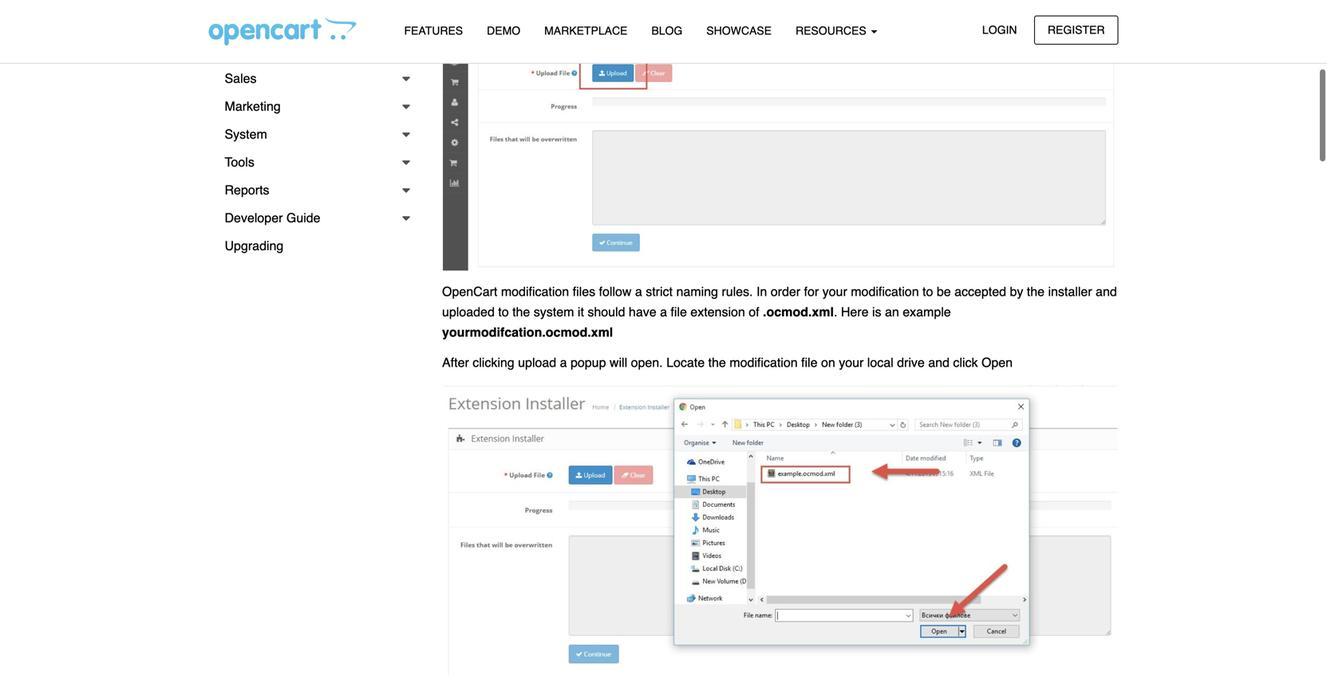 Task type: vqa. For each thing, say whether or not it's contained in the screenshot.
contact
no



Task type: describe. For each thing, give the bounding box(es) containing it.
2 vertical spatial a
[[560, 356, 567, 370]]

blog link
[[640, 17, 694, 45]]

file inside opencart modification files follow a strict naming rules. in order for your modification to be accepted by the installer and uploaded to the system it should have a file extension of
[[671, 305, 687, 320]]

1 vertical spatial the
[[512, 305, 530, 320]]

system
[[534, 305, 574, 320]]

your inside opencart modification files follow a strict naming rules. in order for your modification to be accepted by the installer and uploaded to the system it should have a file extension of
[[822, 284, 847, 299]]

rules.
[[722, 284, 753, 299]]

2 horizontal spatial modification
[[851, 284, 919, 299]]

0 vertical spatial the
[[1027, 284, 1045, 299]]

1 horizontal spatial modification
[[730, 356, 798, 370]]

upgrading link
[[209, 232, 418, 260]]

after clicking upload a popup will open. locate the modification file on your local drive and click open
[[442, 356, 1013, 370]]

2 horizontal spatial a
[[660, 305, 667, 320]]

developer guide
[[225, 211, 320, 225]]

marketing
[[225, 99, 281, 114]]

.
[[834, 305, 837, 320]]

sales link
[[209, 65, 418, 93]]

resources
[[796, 24, 869, 37]]

will
[[610, 356, 627, 370]]

follow
[[599, 284, 632, 299]]

modifications link
[[209, 5, 418, 33]]

1 vertical spatial to
[[498, 305, 509, 320]]

opencart modification files follow a strict naming rules. in order for your modification to be accepted by the installer and uploaded to the system it should have a file extension of
[[442, 284, 1117, 320]]

login link
[[969, 16, 1031, 45]]

for
[[804, 284, 819, 299]]

1 vertical spatial your
[[839, 356, 864, 370]]

on
[[821, 356, 835, 370]]

popup
[[571, 356, 606, 370]]

drive
[[897, 356, 925, 370]]

reports
[[225, 183, 269, 198]]

system
[[225, 127, 267, 142]]

marketplace link
[[532, 17, 640, 45]]

marketing link
[[209, 93, 418, 120]]

.ocmod.xml
[[763, 305, 834, 320]]

single file upload image
[[442, 0, 1118, 272]]

open.
[[631, 356, 663, 370]]

order
[[771, 284, 800, 299]]

and inside opencart modification files follow a strict naming rules. in order for your modification to be accepted by the installer and uploaded to the system it should have a file extension of
[[1096, 284, 1117, 299]]

locate
[[666, 356, 705, 370]]

have
[[629, 305, 656, 320]]

showcase link
[[694, 17, 784, 45]]

blog
[[651, 24, 683, 37]]

demo link
[[475, 17, 532, 45]]

.ocmod.xml . here is an example yourmodifcation.ocmod.xml
[[442, 305, 951, 340]]

login
[[982, 24, 1017, 36]]



Task type: locate. For each thing, give the bounding box(es) containing it.
register link
[[1034, 16, 1118, 45]]

an
[[885, 305, 899, 320]]

demo
[[487, 24, 520, 37]]

system link
[[209, 120, 418, 148]]

example
[[903, 305, 951, 320]]

0 horizontal spatial the
[[512, 305, 530, 320]]

extension
[[691, 305, 745, 320]]

1 vertical spatial file
[[801, 356, 818, 370]]

be
[[937, 284, 951, 299]]

accepted
[[954, 284, 1006, 299]]

0 vertical spatial and
[[1096, 284, 1117, 299]]

1 horizontal spatial to
[[923, 284, 933, 299]]

upload
[[518, 356, 556, 370]]

0 horizontal spatial a
[[560, 356, 567, 370]]

modification up an
[[851, 284, 919, 299]]

modification up system
[[501, 284, 569, 299]]

1 vertical spatial a
[[660, 305, 667, 320]]

and
[[1096, 284, 1117, 299], [928, 356, 950, 370]]

0 horizontal spatial file
[[671, 305, 687, 320]]

is
[[872, 305, 881, 320]]

to
[[923, 284, 933, 299], [498, 305, 509, 320]]

features link
[[392, 17, 475, 45]]

register
[[1048, 24, 1105, 36]]

the right locate
[[708, 356, 726, 370]]

the
[[1027, 284, 1045, 299], [512, 305, 530, 320], [708, 356, 726, 370]]

and right installer
[[1096, 284, 1117, 299]]

cron
[[225, 40, 250, 53]]

opencart - open source shopping cart solution image
[[209, 17, 356, 45]]

developer
[[225, 211, 283, 225]]

local
[[867, 356, 893, 370]]

1 horizontal spatial file
[[801, 356, 818, 370]]

guide
[[286, 211, 320, 225]]

1 horizontal spatial the
[[708, 356, 726, 370]]

0 vertical spatial your
[[822, 284, 847, 299]]

of
[[749, 305, 759, 320]]

in
[[756, 284, 767, 299]]

0 horizontal spatial and
[[928, 356, 950, 370]]

resources link
[[784, 17, 889, 45]]

marketplace
[[544, 24, 628, 37]]

showcase
[[706, 24, 772, 37]]

modifications
[[225, 12, 297, 25]]

click
[[953, 356, 978, 370]]

after
[[442, 356, 469, 370]]

file left on
[[801, 356, 818, 370]]

uploaded
[[442, 305, 495, 320]]

tools
[[225, 155, 254, 170]]

1 horizontal spatial and
[[1096, 284, 1117, 299]]

opencart
[[442, 284, 497, 299]]

features
[[404, 24, 463, 37]]

a left popup
[[560, 356, 567, 370]]

0 horizontal spatial modification
[[501, 284, 569, 299]]

modification down of
[[730, 356, 798, 370]]

developer guide link
[[209, 204, 418, 232]]

0 vertical spatial file
[[671, 305, 687, 320]]

0 vertical spatial to
[[923, 284, 933, 299]]

open
[[981, 356, 1013, 370]]

1 horizontal spatial a
[[635, 284, 642, 299]]

2 vertical spatial the
[[708, 356, 726, 370]]

yourmodifcation.ocmod.xml
[[442, 325, 613, 340]]

a left strict
[[635, 284, 642, 299]]

tools link
[[209, 148, 418, 176]]

the up yourmodifcation.ocmod.xml
[[512, 305, 530, 320]]

should
[[588, 305, 625, 320]]

cron link
[[209, 33, 418, 61]]

installer
[[1048, 284, 1092, 299]]

your up .
[[822, 284, 847, 299]]

the right by
[[1027, 284, 1045, 299]]

naming
[[676, 284, 718, 299]]

2 horizontal spatial the
[[1027, 284, 1045, 299]]

0 horizontal spatial to
[[498, 305, 509, 320]]

sales
[[225, 71, 257, 86]]

and left click
[[928, 356, 950, 370]]

a down strict
[[660, 305, 667, 320]]

open a file image
[[442, 383, 1118, 676]]

1 vertical spatial and
[[928, 356, 950, 370]]

clicking
[[473, 356, 514, 370]]

file
[[671, 305, 687, 320], [801, 356, 818, 370]]

0 vertical spatial a
[[635, 284, 642, 299]]

by
[[1010, 284, 1023, 299]]

reports link
[[209, 176, 418, 204]]

upgrading
[[225, 239, 284, 253]]

here
[[841, 305, 869, 320]]

modification
[[501, 284, 569, 299], [851, 284, 919, 299], [730, 356, 798, 370]]

strict
[[646, 284, 673, 299]]

it
[[578, 305, 584, 320]]

to up yourmodifcation.ocmod.xml
[[498, 305, 509, 320]]

your right on
[[839, 356, 864, 370]]

a
[[635, 284, 642, 299], [660, 305, 667, 320], [560, 356, 567, 370]]

your
[[822, 284, 847, 299], [839, 356, 864, 370]]

to left be
[[923, 284, 933, 299]]

file down naming
[[671, 305, 687, 320]]

files
[[573, 284, 595, 299]]



